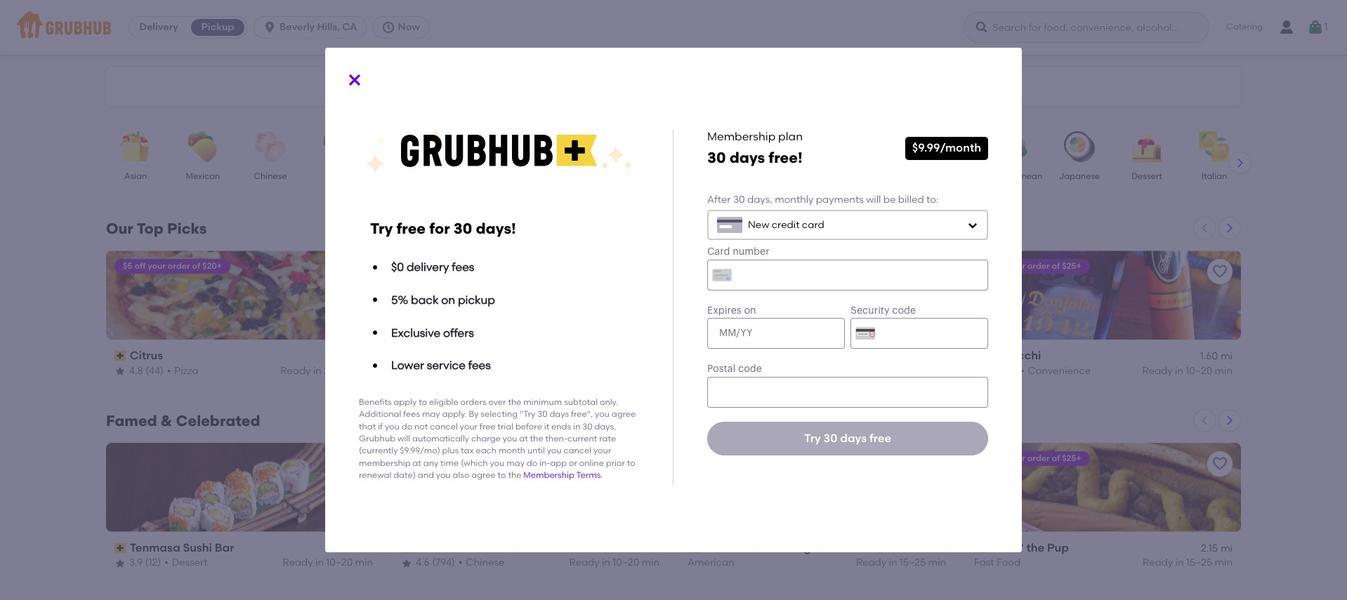 Task type: vqa. For each thing, say whether or not it's contained in the screenshot.
Lettuce Wrap Rolls* tab
no



Task type: describe. For each thing, give the bounding box(es) containing it.
mediterranean image
[[988, 131, 1037, 162]]

0 horizontal spatial may
[[422, 410, 440, 420]]

fees for lower service fees
[[469, 359, 491, 373]]

famed
[[106, 412, 157, 430]]

pickup
[[201, 21, 234, 33]]

burritos image
[[786, 131, 835, 162]]

ca
[[342, 21, 357, 33]]

any
[[424, 459, 439, 469]]

subscription pass image for the rainbow bar and grill
[[401, 352, 414, 361]]

0 horizontal spatial fast
[[588, 171, 605, 181]]

caret left icon image for our top picks
[[1200, 223, 1211, 234]]

tacos image
[[313, 131, 363, 162]]

0 horizontal spatial free
[[397, 220, 426, 238]]

tail o' the pup
[[990, 542, 1070, 555]]

30 inside membership plan 30 days free!
[[708, 149, 726, 167]]

try for try 30 days free
[[805, 432, 821, 446]]

days inside membership plan 30 days free!
[[730, 149, 765, 167]]

membership terms link
[[524, 471, 601, 481]]

picks
[[167, 220, 207, 238]]

star icon image for chin chin restaurant
[[401, 558, 412, 570]]

ready in 20–30 min
[[281, 365, 373, 377]]

italian image
[[1190, 131, 1240, 162]]

before
[[516, 422, 542, 432]]

service
[[427, 359, 466, 373]]

4.6 (794)
[[416, 558, 455, 570]]

beverly hills, ca button
[[254, 16, 372, 39]]

min for chin chin restaurant
[[642, 558, 660, 570]]

rate
[[600, 434, 616, 444]]

(12) for 3.9 (12) • dessert
[[719, 365, 735, 377]]

• pizza for 3.9 (31)
[[451, 365, 483, 377]]

grill
[[538, 349, 561, 363]]

1.89
[[628, 543, 645, 555]]

$25+ for celebrated
[[1063, 454, 1082, 464]]

svg image for 1
[[1308, 19, 1325, 36]]

10–20 for tabacchi
[[1186, 365, 1213, 377]]

ready for tenmasa sushi bar
[[283, 558, 313, 570]]

ready for chin chin restaurant
[[570, 558, 600, 570]]

caret right icon image for our top picks
[[1225, 223, 1236, 234]]

membership
[[359, 459, 411, 469]]

american
[[688, 558, 735, 570]]

3.9 (12) • dessert
[[703, 365, 781, 377]]

fees for $0 delivery fees
[[452, 261, 475, 274]]

membership for 30
[[708, 130, 776, 144]]

membership plan 30 days free!
[[708, 130, 803, 167]]

fast food image
[[583, 131, 632, 162]]

subscription pass image for citrus
[[115, 352, 127, 361]]

monthly
[[775, 194, 814, 206]]

1.89 mi
[[628, 543, 660, 555]]

healthy
[[390, 171, 421, 181]]

exclusive offers
[[391, 327, 474, 340]]

offers
[[443, 327, 474, 340]]

4.8 (44)
[[129, 365, 164, 377]]

days inside benefits apply to eligible orders over the minimum subtotal only. additional fees may apply. by selecting "try 30 days free", you agree that if you do not cancel your free trial before it ends in 30 days, grubhub will automatically charge you at the then-current rate (currently $9.99/mo) plus tax each month until you cancel your membership at any time (which you may do in-app or online prior to renewal date) and you also agree to the
[[550, 410, 569, 420]]

prior
[[606, 459, 625, 469]]

1 horizontal spatial tenmasa
[[703, 349, 754, 363]]

eligible
[[429, 398, 459, 407]]

restaurant
[[474, 542, 535, 555]]

of for our top picks
[[1052, 261, 1061, 271]]

catering
[[1227, 22, 1263, 32]]

0 vertical spatial days,
[[748, 194, 773, 206]]

• for tenmasa sushi bar
[[165, 558, 168, 570]]

0 horizontal spatial to
[[419, 398, 427, 407]]

mi for chin chin restaurant
[[648, 543, 660, 555]]

&
[[161, 412, 172, 430]]

each
[[476, 446, 497, 456]]

our top picks
[[106, 220, 207, 238]]

subscription pass image for the butcher's daughter
[[688, 544, 700, 554]]

(31)
[[432, 365, 448, 377]]

1 horizontal spatial chinese
[[466, 558, 505, 570]]

2 horizontal spatial dessert
[[1132, 171, 1163, 181]]

try free for 30 days!
[[370, 220, 516, 238]]

1 button
[[1308, 15, 1329, 40]]

1 horizontal spatial agree
[[612, 410, 636, 420]]

trial
[[498, 422, 514, 432]]

or
[[569, 459, 578, 469]]

3.9 for 3.9 (12)
[[129, 558, 143, 570]]

$5 for our top picks
[[983, 261, 993, 271]]

3.9 (31)
[[416, 365, 448, 377]]

0 horizontal spatial cancel
[[430, 422, 458, 432]]

1 vertical spatial dessert
[[745, 365, 781, 377]]

mexican
[[186, 171, 220, 181]]

• convenience
[[1021, 365, 1091, 377]]

after
[[708, 194, 731, 206]]

0 vertical spatial at
[[520, 434, 528, 444]]

additional
[[359, 410, 401, 420]]

30 inside button
[[824, 432, 838, 446]]

(which
[[461, 459, 488, 469]]

(currently
[[359, 446, 398, 456]]

subscription pass image for tabacchi
[[975, 352, 987, 361]]

delivery button
[[129, 16, 188, 39]]

pizza image
[[651, 131, 700, 162]]

0 vertical spatial sushi
[[756, 349, 786, 363]]

butcher's
[[726, 542, 779, 555]]

the right "o'"
[[1027, 542, 1045, 555]]

in for tabacchi
[[1176, 365, 1184, 377]]

off for picks
[[995, 261, 1006, 271]]

subscription pass image for tenmasa sushi bar
[[115, 544, 127, 554]]

your for citrus
[[148, 261, 166, 271]]

you up month
[[503, 434, 517, 444]]

lower
[[391, 359, 424, 373]]

2 vertical spatial dessert
[[172, 558, 208, 570]]

0 horizontal spatial fast food
[[588, 171, 628, 181]]

(12) for 3.9 (12)
[[145, 558, 161, 570]]

1 vertical spatial may
[[507, 459, 525, 469]]

0 vertical spatial chinese
[[254, 171, 287, 181]]

min for citrus
[[355, 365, 373, 377]]

2 vertical spatial to
[[498, 471, 506, 481]]

until
[[528, 446, 545, 456]]

top
[[137, 220, 164, 238]]

20–30
[[324, 365, 353, 377]]

beverly
[[280, 21, 315, 33]]

tabacchi
[[990, 349, 1042, 363]]

0 vertical spatial caret right icon image
[[1235, 157, 1247, 169]]

your for tail o' the pup
[[1008, 454, 1026, 464]]

15–25 for tail o' the pup
[[1187, 558, 1213, 570]]

1 vertical spatial fast food
[[975, 558, 1021, 570]]

it
[[544, 422, 550, 432]]

delivery
[[139, 21, 178, 33]]

10–20 for chin chin restaurant
[[613, 558, 640, 570]]

1 horizontal spatial will
[[867, 194, 882, 206]]

back
[[411, 294, 439, 307]]

1
[[1325, 21, 1329, 33]]

5% back on pickup
[[391, 294, 495, 307]]

your for tabacchi
[[1008, 261, 1026, 271]]

save this restaurant button for chin chin restaurant
[[635, 452, 660, 477]]

billed
[[899, 194, 925, 206]]

app
[[551, 459, 567, 469]]

the down month
[[508, 471, 522, 481]]

• for chin chin restaurant
[[459, 558, 463, 570]]

caret right icon image for famed & celebrated
[[1225, 415, 1236, 426]]

3.9 for 3.9 (31)
[[416, 365, 429, 377]]

min for tenmasa sushi bar
[[355, 558, 373, 570]]

$5 off your order of $25+ for our top picks
[[983, 261, 1082, 271]]

3.9 for 3.9 (12) • dessert
[[703, 365, 716, 377]]

1 horizontal spatial do
[[527, 459, 538, 469]]

svg image for beverly hills, ca
[[263, 20, 277, 34]]

payments
[[816, 194, 864, 206]]

pickup
[[458, 294, 495, 307]]

the butcher's daughter
[[703, 542, 834, 555]]

tacos
[[326, 171, 350, 181]]

1.54 for 3.9 (12) • dessert
[[914, 351, 932, 363]]

american image
[[718, 131, 767, 162]]

$25+ for picks
[[1063, 261, 1082, 271]]

2.15
[[1202, 543, 1219, 555]]

$5 off your order of $25+ for famed & celebrated
[[983, 454, 1082, 464]]

in-
[[540, 459, 551, 469]]

terms
[[577, 471, 601, 481]]

current
[[568, 434, 598, 444]]

chin chin restaurant
[[416, 542, 535, 555]]

2 horizontal spatial bar
[[788, 349, 808, 363]]

1 horizontal spatial tenmasa sushi bar
[[703, 349, 808, 363]]

the up until
[[530, 434, 544, 444]]

try 30 days free button
[[708, 423, 989, 456]]

1 horizontal spatial fast
[[975, 558, 995, 570]]

1 vertical spatial svg image
[[346, 72, 363, 89]]

bar for tenmasa sushi bar subscription pass image
[[215, 542, 234, 555]]

.
[[601, 471, 603, 481]]

also
[[453, 471, 470, 481]]

order for picks
[[1028, 261, 1050, 271]]

1 vertical spatial cancel
[[564, 446, 592, 456]]

rainbow
[[440, 349, 489, 363]]

2 vertical spatial svg image
[[968, 220, 979, 231]]

mi for tabacchi
[[1221, 351, 1233, 363]]

sushi image
[[516, 131, 565, 162]]

for
[[429, 220, 450, 238]]

over
[[489, 398, 506, 407]]

you down each
[[490, 459, 505, 469]]

hamburgers image
[[448, 131, 498, 162]]

2.11
[[917, 543, 932, 555]]

citrus
[[130, 349, 163, 363]]

bar for subscription pass icon inside the rainbow bar and grill link
[[491, 349, 511, 363]]

free!
[[769, 149, 803, 167]]

in for tail o' the pup
[[1176, 558, 1184, 570]]

you down "then-"
[[547, 446, 562, 456]]

be
[[884, 194, 896, 206]]

2 horizontal spatial pizza
[[665, 171, 686, 181]]



Task type: locate. For each thing, give the bounding box(es) containing it.
1 vertical spatial $5 off your order of $25+
[[983, 454, 1082, 464]]

0 horizontal spatial at
[[413, 459, 422, 469]]

charge
[[471, 434, 501, 444]]

and left grill
[[513, 349, 535, 363]]

subscription pass image left citrus
[[115, 352, 127, 361]]

min for tabacchi
[[1215, 365, 1233, 377]]

chinese down chinese image
[[254, 171, 287, 181]]

0 vertical spatial days
[[730, 149, 765, 167]]

2 horizontal spatial days
[[841, 432, 867, 446]]

now button
[[372, 16, 435, 39]]

beverly hills, ca
[[280, 21, 357, 33]]

mediterranean
[[982, 171, 1043, 181]]

plus
[[442, 446, 459, 456]]

0 horizontal spatial food
[[607, 171, 628, 181]]

caret left icon image down 1.60
[[1200, 415, 1211, 426]]

1 horizontal spatial svg image
[[381, 20, 395, 34]]

date)
[[394, 471, 416, 481]]

fast down fast food image
[[588, 171, 605, 181]]

fees right service on the left bottom of the page
[[469, 359, 491, 373]]

15–25 down 2.11
[[900, 558, 926, 570]]

1 $5 off your order of $25+ from the top
[[983, 261, 1082, 271]]

fees right delivery
[[452, 261, 475, 274]]

ready in 15–25 min for tail o' the pup
[[1143, 558, 1233, 570]]

at down before
[[520, 434, 528, 444]]

sushi up "• dessert"
[[183, 542, 212, 555]]

svg image
[[1308, 19, 1325, 36], [263, 20, 277, 34], [381, 20, 395, 34]]

sushi up 3.9 (12) • dessert
[[756, 349, 786, 363]]

0 horizontal spatial days,
[[595, 422, 616, 432]]

membership up free!
[[708, 130, 776, 144]]

2 horizontal spatial free
[[870, 432, 892, 446]]

exclusive
[[391, 327, 441, 340]]

ends
[[552, 422, 571, 432]]

fees down apply
[[403, 410, 420, 420]]

2 vertical spatial days
[[841, 432, 867, 446]]

will inside benefits apply to eligible orders over the minimum subtotal only. additional fees may apply. by selecting "try 30 days free", you agree that if you do not cancel your free trial before it ends in 30 days, grubhub will automatically charge you at the then-current rate (currently $9.99/mo) plus tax each month until you cancel your membership at any time (which you may do in-app or online prior to renewal date) and you also agree to the
[[398, 434, 411, 444]]

ready for the butcher's daughter
[[857, 558, 887, 570]]

2 $5 off your order of $25+ from the top
[[983, 454, 1082, 464]]

chin up (794)
[[445, 542, 471, 555]]

food down "o'"
[[997, 558, 1021, 570]]

0 vertical spatial caret left icon image
[[1200, 223, 1211, 234]]

0 horizontal spatial • pizza
[[167, 365, 199, 377]]

svg image
[[976, 20, 990, 34], [346, 72, 363, 89], [968, 220, 979, 231]]

ready for tail o' the pup
[[1143, 558, 1174, 570]]

1 horizontal spatial pizza
[[459, 365, 483, 377]]

min for the butcher's daughter
[[929, 558, 947, 570]]

mi
[[361, 351, 373, 363], [935, 351, 947, 363], [1221, 351, 1233, 363], [361, 543, 373, 555], [648, 543, 660, 555], [935, 543, 947, 555], [1221, 543, 1233, 555]]

1 vertical spatial sushi
[[183, 542, 212, 555]]

tenmasa sushi bar up "• dessert"
[[130, 542, 234, 555]]

1 horizontal spatial 15–25
[[1187, 558, 1213, 570]]

days,
[[748, 194, 773, 206], [595, 422, 616, 432]]

1 horizontal spatial ready in 15–25 min
[[1143, 558, 1233, 570]]

1 horizontal spatial days
[[730, 149, 765, 167]]

the for the butcher's daughter
[[703, 542, 724, 555]]

chin
[[416, 542, 442, 555], [445, 542, 471, 555]]

celebrated
[[176, 412, 260, 430]]

$5 off your order of $25+
[[983, 261, 1082, 271], [983, 454, 1082, 464]]

and down any
[[418, 471, 434, 481]]

0 horizontal spatial days
[[550, 410, 569, 420]]

free inside button
[[870, 432, 892, 446]]

main navigation navigation
[[0, 0, 1348, 55]]

to:
[[927, 194, 939, 206]]

svg image inside main navigation navigation
[[976, 20, 990, 34]]

pickup button
[[188, 16, 247, 39]]

subscription pass image for tail o' the pup
[[975, 544, 987, 554]]

1 vertical spatial to
[[627, 459, 636, 469]]

0 horizontal spatial svg image
[[263, 20, 277, 34]]

star icon image for tenmasa sushi bar
[[115, 558, 126, 570]]

0 horizontal spatial (12)
[[145, 558, 161, 570]]

0 horizontal spatial membership
[[524, 471, 575, 481]]

0 horizontal spatial 1.54 mi
[[341, 543, 373, 555]]

0 vertical spatial do
[[402, 422, 413, 432]]

1.54 mi for 3.9 (12) • dessert
[[914, 351, 947, 363]]

1 vertical spatial free
[[480, 422, 496, 432]]

0 vertical spatial tenmasa
[[703, 349, 754, 363]]

chinese
[[254, 171, 287, 181], [466, 558, 505, 570]]

tail
[[990, 542, 1009, 555]]

• pizza for 4.8 (44)
[[167, 365, 199, 377]]

0 horizontal spatial tenmasa
[[130, 542, 180, 555]]

0 vertical spatial to
[[419, 398, 427, 407]]

at down $9.99/mo)
[[413, 459, 422, 469]]

$9.99/month
[[913, 142, 982, 155]]

tenmasa up the 3.9 (12)
[[130, 542, 180, 555]]

2 15–25 from the left
[[1187, 558, 1213, 570]]

1 horizontal spatial 1.54
[[914, 351, 932, 363]]

try inside try 30 days free button
[[805, 432, 821, 446]]

ready in 10–20 min for chin chin restaurant
[[570, 558, 660, 570]]

and inside the rainbow bar and grill link
[[513, 349, 535, 363]]

0 vertical spatial agree
[[612, 410, 636, 420]]

1 vertical spatial tenmasa
[[130, 542, 180, 555]]

ready in 15–25 min for the butcher's daughter
[[857, 558, 947, 570]]

ready in 15–25 min down 2.11
[[857, 558, 947, 570]]

subscription pass image
[[115, 352, 127, 361], [401, 352, 414, 361], [975, 544, 987, 554]]

and inside benefits apply to eligible orders over the minimum subtotal only. additional fees may apply. by selecting "try 30 days free", you agree that if you do not cancel your free trial before it ends in 30 days, grubhub will automatically charge you at the then-current rate (currently $9.99/mo) plus tax each month until you cancel your membership at any time (which you may do in-app or online prior to renewal date) and you also agree to the
[[418, 471, 434, 481]]

0 vertical spatial $5 off your order of $25+
[[983, 261, 1082, 271]]

1 vertical spatial fast
[[975, 558, 995, 570]]

asian
[[124, 171, 147, 181]]

minimum
[[524, 398, 562, 407]]

0 horizontal spatial do
[[402, 422, 413, 432]]

in for tenmasa sushi bar
[[316, 558, 324, 570]]

2 vertical spatial free
[[870, 432, 892, 446]]

benefits
[[359, 398, 392, 407]]

2 $25+ from the top
[[1063, 454, 1082, 464]]

lower service fees
[[391, 359, 491, 373]]

fast food down tail
[[975, 558, 1021, 570]]

subscription pass image down exclusive
[[401, 352, 414, 361]]

do left not
[[402, 422, 413, 432]]

apply
[[394, 398, 417, 407]]

min for tail o' the pup
[[1215, 558, 1233, 570]]

1 horizontal spatial 3.9
[[416, 365, 429, 377]]

0 vertical spatial membership
[[708, 130, 776, 144]]

1 • pizza from the left
[[167, 365, 199, 377]]

0 vertical spatial fees
[[452, 261, 475, 274]]

in for chin chin restaurant
[[602, 558, 611, 570]]

0 vertical spatial 1.54
[[914, 351, 932, 363]]

try for try free for 30 days!
[[370, 220, 393, 238]]

2 chin from the left
[[445, 542, 471, 555]]

1 vertical spatial do
[[527, 459, 538, 469]]

pizza down rainbow
[[459, 365, 483, 377]]

0 horizontal spatial try
[[370, 220, 393, 238]]

$20+
[[202, 261, 222, 271]]

you down time
[[436, 471, 451, 481]]

membership down 'in-'
[[524, 471, 575, 481]]

italian
[[1202, 171, 1228, 181]]

you right if
[[385, 422, 400, 432]]

1 chin from the left
[[416, 542, 442, 555]]

0 horizontal spatial ready in 15–25 min
[[857, 558, 947, 570]]

may down month
[[507, 459, 525, 469]]

asian image
[[111, 131, 160, 162]]

2 ready in 15–25 min from the left
[[1143, 558, 1233, 570]]

order for celebrated
[[1028, 454, 1050, 464]]

(44)
[[146, 365, 164, 377]]

off for celebrated
[[995, 454, 1006, 464]]

will up $9.99/mo)
[[398, 434, 411, 444]]

10–20 for tenmasa sushi bar
[[326, 558, 353, 570]]

0 horizontal spatial pizza
[[175, 365, 199, 377]]

1 horizontal spatial • pizza
[[451, 365, 483, 377]]

chinese down chin chin restaurant
[[466, 558, 505, 570]]

you down only.
[[595, 410, 610, 420]]

save this restaurant image
[[925, 456, 942, 473]]

0 horizontal spatial dessert
[[172, 558, 208, 570]]

the rainbow bar and grill link
[[401, 349, 660, 364]]

then-
[[546, 434, 568, 444]]

2 horizontal spatial svg image
[[1308, 19, 1325, 36]]

days, up rate
[[595, 422, 616, 432]]

cancel up automatically
[[430, 422, 458, 432]]

mi for tail o' the pup
[[1221, 543, 1233, 555]]

• chinese
[[459, 558, 505, 570]]

save this restaurant button for the butcher's daughter
[[921, 452, 947, 477]]

save this restaurant button
[[1208, 259, 1233, 285], [348, 452, 373, 477], [635, 452, 660, 477], [921, 452, 947, 477], [1208, 452, 1233, 477]]

fees
[[452, 261, 475, 274], [469, 359, 491, 373], [403, 410, 420, 420]]

1 horizontal spatial to
[[498, 471, 506, 481]]

0 vertical spatial and
[[513, 349, 535, 363]]

tenmasa up 3.9 (12) • dessert
[[703, 349, 754, 363]]

• pizza right (44)
[[167, 365, 199, 377]]

of for famed & celebrated
[[1052, 454, 1061, 464]]

ready in 10–20 min for tabacchi
[[1143, 365, 1233, 377]]

save this restaurant button for tenmasa sushi bar
[[348, 452, 373, 477]]

days!
[[476, 220, 516, 238]]

1 caret left icon image from the top
[[1200, 223, 1211, 234]]

caret left icon image
[[1200, 223, 1211, 234], [1200, 415, 1211, 426]]

in inside benefits apply to eligible orders over the minimum subtotal only. additional fees may apply. by selecting "try 30 days free", you agree that if you do not cancel your free trial before it ends in 30 days, grubhub will automatically charge you at the then-current rate (currently $9.99/mo) plus tax each month until you cancel your membership at any time (which you may do in-app or online prior to renewal date) and you also agree to the
[[573, 422, 581, 432]]

pizza right (44)
[[175, 365, 199, 377]]

hills,
[[317, 21, 340, 33]]

new credit card
[[748, 219, 825, 231]]

1.54
[[914, 351, 932, 363], [341, 543, 358, 555]]

you
[[595, 410, 610, 420], [385, 422, 400, 432], [503, 434, 517, 444], [547, 446, 562, 456], [490, 459, 505, 469], [436, 471, 451, 481]]

1.54 mi for • dessert
[[341, 543, 373, 555]]

0 vertical spatial food
[[607, 171, 628, 181]]

caret right icon image
[[1235, 157, 1247, 169], [1225, 223, 1236, 234], [1225, 415, 1236, 426]]

pizza
[[665, 171, 686, 181], [175, 365, 199, 377], [459, 365, 483, 377]]

membership for .
[[524, 471, 575, 481]]

do left 'in-'
[[527, 459, 538, 469]]

catering button
[[1217, 11, 1273, 43]]

1.54 for • dessert
[[341, 543, 358, 555]]

subscription pass image inside the rainbow bar and grill link
[[401, 352, 414, 361]]

in for the butcher's daughter
[[889, 558, 898, 570]]

0 vertical spatial (12)
[[719, 365, 735, 377]]

cancel up the or
[[564, 446, 592, 456]]

1 vertical spatial will
[[398, 434, 411, 444]]

subscription pass image for chin chin restaurant
[[401, 544, 414, 554]]

4.8
[[129, 365, 143, 377]]

2 • pizza from the left
[[451, 365, 483, 377]]

1 vertical spatial tenmasa sushi bar
[[130, 542, 234, 555]]

agree
[[612, 410, 636, 420], [472, 471, 496, 481]]

your
[[148, 261, 166, 271], [1008, 261, 1026, 271], [460, 422, 478, 432], [594, 446, 612, 456], [1008, 454, 1026, 464]]

1 horizontal spatial membership
[[708, 130, 776, 144]]

1 vertical spatial at
[[413, 459, 422, 469]]

to right prior
[[627, 459, 636, 469]]

that
[[359, 422, 376, 432]]

tenmasa
[[703, 349, 754, 363], [130, 542, 180, 555]]

time
[[441, 459, 459, 469]]

10–20
[[900, 365, 926, 377], [1186, 365, 1213, 377], [326, 558, 353, 570], [613, 558, 640, 570]]

subtotal
[[564, 398, 598, 407]]

• pizza down rainbow
[[451, 365, 483, 377]]

1 vertical spatial 1.54 mi
[[341, 543, 373, 555]]

star icon image for citrus
[[115, 366, 126, 377]]

0 vertical spatial svg image
[[976, 20, 990, 34]]

2 vertical spatial fees
[[403, 410, 420, 420]]

1 horizontal spatial subscription pass image
[[401, 352, 414, 361]]

0 vertical spatial free
[[397, 220, 426, 238]]

fast food down fast food image
[[588, 171, 628, 181]]

• for citrus
[[167, 365, 171, 377]]

on
[[441, 294, 455, 307]]

and
[[513, 349, 535, 363], [418, 471, 434, 481]]

will left be
[[867, 194, 882, 206]]

1 horizontal spatial cancel
[[564, 446, 592, 456]]

food
[[607, 171, 628, 181], [997, 558, 1021, 570]]

agree down only.
[[612, 410, 636, 420]]

1 vertical spatial the
[[703, 542, 724, 555]]

chicken image
[[921, 131, 970, 162]]

agree down (which
[[472, 471, 496, 481]]

o'
[[1012, 542, 1024, 555]]

0 vertical spatial 1.54 mi
[[914, 351, 947, 363]]

1 horizontal spatial free
[[480, 422, 496, 432]]

4.6
[[416, 558, 430, 570]]

1 $25+ from the top
[[1063, 261, 1082, 271]]

0 vertical spatial cancel
[[430, 422, 458, 432]]

after 30 days, monthly payments will be billed to:
[[708, 194, 939, 206]]

pizza for 4.8 (44)
[[175, 365, 199, 377]]

the up 3.9 (31)
[[416, 349, 437, 363]]

membership logo image
[[365, 130, 633, 175]]

free inside benefits apply to eligible orders over the minimum subtotal only. additional fees may apply. by selecting "try 30 days free", you agree that if you do not cancel your free trial before it ends in 30 days, grubhub will automatically charge you at the then-current rate (currently $9.99/mo) plus tax each month until you cancel your membership at any time (which you may do in-app or online prior to renewal date) and you also agree to the
[[480, 422, 496, 432]]

save this restaurant image
[[1212, 264, 1229, 280], [352, 456, 369, 473], [639, 456, 656, 473], [1212, 456, 1229, 473]]

only.
[[600, 398, 619, 407]]

ready in 15–25 min down '2.15'
[[1143, 558, 1233, 570]]

0 vertical spatial the
[[416, 349, 437, 363]]

japanese image
[[1055, 131, 1105, 162]]

2 horizontal spatial to
[[627, 459, 636, 469]]

free",
[[571, 410, 593, 420]]

to right apply
[[419, 398, 427, 407]]

chin up 4.6 (794)
[[416, 542, 442, 555]]

2.15 mi
[[1202, 543, 1233, 555]]

mi for the butcher's daughter
[[935, 543, 947, 555]]

ready in 15–25 min
[[857, 558, 947, 570], [1143, 558, 1233, 570]]

japanese
[[1060, 171, 1101, 181]]

online
[[580, 459, 604, 469]]

membership terms .
[[524, 471, 603, 481]]

dessert
[[1132, 171, 1163, 181], [745, 365, 781, 377], [172, 558, 208, 570]]

may up not
[[422, 410, 440, 420]]

mi for tenmasa sushi bar
[[361, 543, 373, 555]]

0 horizontal spatial chinese
[[254, 171, 287, 181]]

healthy image
[[381, 131, 430, 162]]

ready in 10–20 min for tenmasa sushi bar
[[283, 558, 373, 570]]

1 vertical spatial agree
[[472, 471, 496, 481]]

0 horizontal spatial 3.9
[[129, 558, 143, 570]]

1 vertical spatial caret right icon image
[[1225, 223, 1236, 234]]

subscription pass image left tail
[[975, 544, 987, 554]]

do
[[402, 422, 413, 432], [527, 459, 538, 469]]

15–25 for the butcher's daughter
[[900, 558, 926, 570]]

1 vertical spatial food
[[997, 558, 1021, 570]]

0 horizontal spatial will
[[398, 434, 411, 444]]

days, up new
[[748, 194, 773, 206]]

svg image inside the now button
[[381, 20, 395, 34]]

0 horizontal spatial 15–25
[[900, 558, 926, 570]]

tenmasa sushi bar up 3.9 (12) • dessert
[[703, 349, 808, 363]]

caret left icon image for famed & celebrated
[[1200, 415, 1211, 426]]

1.60
[[1201, 351, 1219, 363]]

$0 delivery fees
[[391, 261, 475, 274]]

15–25 down '2.15'
[[1187, 558, 1213, 570]]

0 vertical spatial $25+
[[1063, 261, 1082, 271]]

0 horizontal spatial 1.54
[[341, 543, 358, 555]]

fees inside benefits apply to eligible orders over the minimum subtotal only. additional fees may apply. by selecting "try 30 days free", you agree that if you do not cancel your free trial before it ends in 30 days, grubhub will automatically charge you at the then-current rate (currently $9.99/mo) plus tax each month until you cancel your membership at any time (which you may do in-app or online prior to renewal date) and you also agree to the
[[403, 410, 420, 420]]

1 horizontal spatial and
[[513, 349, 535, 363]]

2 horizontal spatial subscription pass image
[[975, 544, 987, 554]]

to down month
[[498, 471, 506, 481]]

the up american
[[703, 542, 724, 555]]

subscription pass image
[[975, 352, 987, 361], [115, 544, 127, 554], [401, 544, 414, 554], [688, 544, 700, 554]]

renewal
[[359, 471, 392, 481]]

1 15–25 from the left
[[900, 558, 926, 570]]

days, inside benefits apply to eligible orders over the minimum subtotal only. additional fees may apply. by selecting "try 30 days free", you agree that if you do not cancel your free trial before it ends in 30 days, grubhub will automatically charge you at the then-current rate (currently $9.99/mo) plus tax each month until you cancel your membership at any time (which you may do in-app or online prior to renewal date) and you also agree to the
[[595, 422, 616, 432]]

ready for tabacchi
[[1143, 365, 1173, 377]]

caret left icon image down italian
[[1200, 223, 1211, 234]]

1 ready in 15–25 min from the left
[[857, 558, 947, 570]]

plan
[[779, 130, 803, 144]]

0 vertical spatial tenmasa sushi bar
[[703, 349, 808, 363]]

to
[[419, 398, 427, 407], [627, 459, 636, 469], [498, 471, 506, 481]]

chinese image
[[246, 131, 295, 162]]

1 vertical spatial days,
[[595, 422, 616, 432]]

food down fast food image
[[607, 171, 628, 181]]

15–25
[[900, 558, 926, 570], [1187, 558, 1213, 570]]

2 caret left icon image from the top
[[1200, 415, 1211, 426]]

mexican image
[[178, 131, 228, 162]]

membership inside membership plan 30 days free!
[[708, 130, 776, 144]]

svg image for now
[[381, 20, 395, 34]]

dessert image
[[1123, 131, 1172, 162]]

• for tabacchi
[[1021, 365, 1025, 377]]

0 horizontal spatial the
[[416, 349, 437, 363]]

the right over
[[508, 398, 522, 407]]

automatically
[[413, 434, 469, 444]]

will
[[867, 194, 882, 206], [398, 434, 411, 444]]

0 horizontal spatial and
[[418, 471, 434, 481]]

orders
[[461, 398, 487, 407]]

star icon image
[[115, 366, 126, 377], [401, 366, 412, 377], [975, 366, 986, 377], [115, 558, 126, 570], [401, 558, 412, 570]]

30
[[708, 149, 726, 167], [734, 194, 745, 206], [454, 220, 473, 238], [538, 410, 548, 420], [583, 422, 593, 432], [824, 432, 838, 446]]

pizza down pizza image
[[665, 171, 686, 181]]

svg image inside beverly hills, ca button
[[263, 20, 277, 34]]

fast down tail
[[975, 558, 995, 570]]

1 vertical spatial days
[[550, 410, 569, 420]]

svg image inside 1 button
[[1308, 19, 1325, 36]]

1 vertical spatial try
[[805, 432, 821, 446]]

pizza for 3.9 (31)
[[459, 365, 483, 377]]

the for the rainbow bar and grill
[[416, 349, 437, 363]]

0 vertical spatial will
[[867, 194, 882, 206]]

fast
[[588, 171, 605, 181], [975, 558, 995, 570]]

days inside try 30 days free button
[[841, 432, 867, 446]]

benefits apply to eligible orders over the minimum subtotal only. additional fees may apply. by selecting "try 30 days free", you agree that if you do not cancel your free trial before it ends in 30 days, grubhub will automatically charge you at the then-current rate (currently $9.99/mo) plus tax each month until you cancel your membership at any time (which you may do in-app or online prior to renewal date) and you also agree to the
[[359, 398, 636, 481]]

in for citrus
[[313, 365, 322, 377]]

$5 for famed & celebrated
[[983, 454, 993, 464]]

1 horizontal spatial fast food
[[975, 558, 1021, 570]]

ready for citrus
[[281, 365, 311, 377]]



